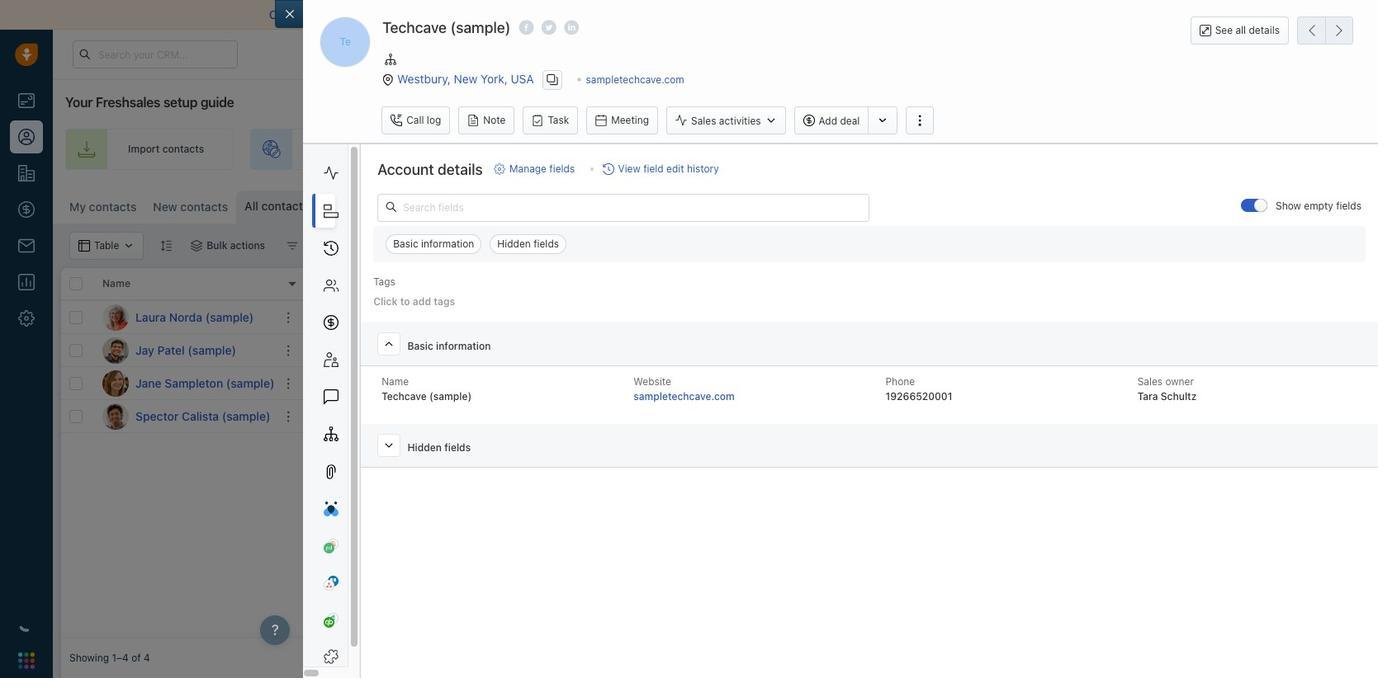 Task type: describe. For each thing, give the bounding box(es) containing it.
laura norda (sample) link
[[135, 309, 254, 326]]

your up te at the left of page
[[318, 7, 343, 21]]

+ click to add for lauranordasample@gmail.com
[[598, 311, 663, 324]]

container_wx8msf4aqz5i3rn1 image for tara schultz
[[726, 312, 738, 323]]

log
[[427, 114, 441, 127]]

(sample) for acme inc (sample)
[[1015, 311, 1057, 324]]

rest day
[[602, 408, 640, 421]]

sampleton
[[165, 376, 223, 390]]

your
[[65, 95, 93, 110]]

4167348672
[[441, 310, 501, 322]]

all
[[245, 199, 258, 213]]

website
[[352, 143, 390, 156]]

twitter circled image
[[542, 19, 557, 36]]

qualified for janesampleton@gmail.com
[[864, 377, 906, 390]]

pipeline
[[1243, 143, 1281, 156]]

westbury,
[[397, 71, 451, 85]]

email
[[667, 7, 697, 21]]

way
[[600, 7, 622, 21]]

container_wx8msf4aqz5i3rn1 image inside bulk actions button
[[191, 240, 203, 252]]

invite your team
[[527, 143, 604, 156]]

0 vertical spatial information
[[421, 238, 474, 250]]

name for name
[[102, 278, 131, 290]]

connect your mailbox link
[[269, 7, 391, 21]]

press space to select this row. row containing jay patel (sample)
[[61, 335, 309, 368]]

0 horizontal spatial hidden fields
[[408, 442, 471, 454]]

laura norda (sample)
[[135, 310, 254, 324]]

create sales sequence
[[941, 143, 1049, 156]]

bring in website leads
[[313, 143, 418, 156]]

contacts up 'bulk'
[[180, 200, 228, 214]]

click inside the tags click to add tags
[[373, 295, 398, 308]]

add for add contact
[[1304, 198, 1323, 211]]

team inside the route leads to your team link
[[808, 143, 832, 156]]

in
[[341, 143, 350, 156]]

12 more...
[[384, 201, 432, 213]]

(sample) for spector calista (sample)
[[222, 409, 270, 423]]

schultz inside the sales owner tara schultz
[[1161, 390, 1197, 403]]

jay patel (sample)
[[135, 343, 236, 357]]

0 vertical spatial sampletechcave.com
[[586, 73, 685, 85]]

set
[[1158, 143, 1174, 156]]

spector
[[135, 409, 179, 423]]

freshsales
[[96, 95, 160, 110]]

1 sales from the left
[[975, 143, 1000, 156]]

1 vertical spatial container_wx8msf4aqz5i3rn1 image
[[726, 378, 738, 389]]

s image
[[102, 403, 129, 430]]

sequence
[[1003, 143, 1049, 156]]

view
[[618, 163, 641, 175]]

rest
[[602, 408, 620, 421]]

laura
[[135, 310, 166, 324]]

actions
[[230, 240, 265, 252]]

⌘ o
[[449, 201, 469, 213]]

call log
[[407, 114, 441, 127]]

set up your sales pipeline link
[[1096, 129, 1311, 170]]

sales for sales activities
[[691, 115, 717, 127]]

janesampleton@gmail.com link
[[317, 375, 442, 392]]

press space to select this row. row containing spector calista (sample)
[[61, 401, 309, 434]]

Search fields text field
[[378, 194, 870, 222]]

show empty fields
[[1276, 200, 1362, 213]]

to right mailbox at the top left
[[391, 7, 402, 21]]

improve
[[405, 7, 449, 21]]

1 horizontal spatial hidden
[[498, 238, 531, 250]]

press space to select this row. row containing jane sampleton (sample)
[[61, 368, 309, 401]]

see
[[1216, 24, 1233, 36]]

empty
[[1304, 200, 1334, 213]]

lauranordasample@gmail.com
[[317, 310, 457, 322]]

manage fields link
[[494, 162, 575, 177]]

phone
[[886, 375, 915, 388]]

lauranordasample@gmail.com link
[[317, 309, 457, 326]]

set up your sales pipeline
[[1158, 143, 1281, 156]]

norda
[[169, 310, 202, 324]]

0 horizontal spatial tags
[[373, 276, 395, 288]]

import contacts group
[[1138, 191, 1273, 219]]

bulk actions
[[207, 240, 265, 252]]

meeting
[[611, 114, 649, 127]]

1 vertical spatial sampletechcave.com link
[[634, 390, 735, 403]]

account
[[378, 161, 434, 179]]

conversations.
[[700, 7, 779, 21]]

to up website
[[633, 311, 642, 324]]

4 inside all contacts 4
[[317, 200, 324, 213]]

by
[[332, 240, 344, 252]]

acme
[[970, 311, 996, 324]]

leads inside the route leads to your team link
[[743, 143, 769, 156]]

grid containing laura norda (sample)
[[61, 267, 1370, 639]]

mailbox
[[346, 7, 388, 21]]

view field edit history
[[618, 163, 719, 175]]

1 vertical spatial +
[[441, 343, 447, 355]]

to down 4167348672
[[476, 343, 485, 355]]

route
[[713, 143, 741, 156]]

name row
[[61, 268, 309, 301]]

1 horizontal spatial hidden fields
[[498, 238, 559, 250]]

0 vertical spatial sampletechcave.com link
[[586, 73, 685, 85]]

deal
[[840, 115, 860, 127]]

press space to select this row. row containing jaypatelsample@gmail.com
[[309, 335, 1370, 368]]

call
[[407, 114, 424, 127]]

tags click to add tags
[[373, 276, 455, 308]]

sales for sales owner tara schultz
[[1138, 375, 1163, 388]]

my
[[69, 200, 86, 214]]

import contacts inside button
[[1161, 198, 1237, 211]]

sales activities
[[691, 115, 761, 127]]

1 horizontal spatial tags
[[434, 295, 455, 308]]

your down add deal button
[[784, 143, 805, 156]]

0 vertical spatial basic
[[393, 238, 418, 250]]

(sample) for jay patel (sample)
[[188, 343, 236, 357]]

jane sampleton (sample)
[[135, 376, 275, 390]]

add deal
[[819, 115, 860, 127]]

invite your team link
[[464, 129, 633, 170]]

westbury, new york, usa
[[397, 71, 534, 85]]

schultz inside press space to select this row. row
[[764, 311, 799, 324]]

tara schultz
[[742, 311, 799, 324]]

o
[[461, 201, 469, 213]]

showing 1–4 of 4
[[69, 653, 150, 665]]

1–4
[[112, 653, 129, 665]]

(sample) for name techcave (sample)
[[429, 390, 472, 403]]

1 vertical spatial information
[[436, 340, 491, 352]]

jane sampleton (sample) link
[[135, 375, 275, 392]]

fields down name techcave (sample)
[[445, 442, 471, 454]]

add contact
[[1304, 198, 1362, 211]]

to inside the tags click to add tags
[[400, 295, 410, 308]]

leads inside bring in website leads link
[[392, 143, 418, 156]]

+ click to add for janesampleton@gmail.com
[[598, 377, 663, 390]]

name techcave (sample)
[[382, 375, 472, 403]]

press space to select this row. row containing laura norda (sample)
[[61, 301, 309, 335]]

history
[[687, 163, 719, 175]]

emails
[[317, 278, 349, 290]]

contact
[[1326, 198, 1362, 211]]

+ for lauranordasample@gmail.com
[[598, 311, 604, 324]]

bulk
[[207, 240, 228, 252]]

add for add deal
[[819, 115, 838, 127]]

1 vertical spatial sampletechcave.com
[[634, 390, 735, 403]]

team inside invite your team link
[[580, 143, 604, 156]]

+ for janesampleton@gmail.com
[[598, 377, 604, 390]]

import contacts link
[[65, 129, 234, 170]]

all contacts link
[[245, 198, 309, 215]]

linkedin circled image
[[564, 19, 579, 36]]

fields right empty
[[1336, 200, 1362, 213]]

(sample) for laura norda (sample)
[[205, 310, 254, 324]]

1 horizontal spatial new
[[454, 71, 478, 85]]

dialog containing techcave (sample)
[[275, 0, 1379, 679]]

and
[[525, 7, 545, 21]]

website sampletechcave.com
[[634, 375, 735, 403]]

to up day
[[633, 377, 642, 390]]

invite
[[527, 143, 553, 156]]



Task type: vqa. For each thing, say whether or not it's contained in the screenshot.
'DATE'
no



Task type: locate. For each thing, give the bounding box(es) containing it.
0 vertical spatial sales
[[691, 115, 717, 127]]

0 vertical spatial techcave
[[383, 19, 447, 36]]

westbury, new york, usa link
[[397, 71, 534, 85]]

1 vertical spatial hidden fields
[[408, 442, 471, 454]]

1 leads from the left
[[392, 143, 418, 156]]

activities
[[719, 115, 761, 127]]

qualified
[[864, 311, 906, 324], [864, 377, 906, 390]]

name down jaypatelsample@gmail.com link
[[382, 375, 409, 388]]

1 vertical spatial import contacts
[[1161, 198, 1237, 211]]

container_wx8msf4aqz5i3rn1 image left 'bulk'
[[191, 240, 203, 252]]

1 horizontal spatial 4
[[317, 200, 324, 213]]

1 vertical spatial name
[[382, 375, 409, 388]]

1 vertical spatial + click to add
[[598, 377, 663, 390]]

qualified for lauranordasample@gmail.com
[[864, 311, 906, 324]]

1 row group from the left
[[61, 301, 309, 434]]

owner
[[1166, 375, 1194, 388]]

0 horizontal spatial name
[[102, 278, 131, 290]]

(sample) right inc on the right top
[[1015, 311, 1057, 324]]

name
[[102, 278, 131, 290], [382, 375, 409, 388]]

+ click to add
[[598, 311, 663, 324], [598, 377, 663, 390]]

1 horizontal spatial import
[[1161, 198, 1192, 211]]

filter by
[[305, 240, 344, 252]]

name for name techcave (sample)
[[382, 375, 409, 388]]

dialog
[[275, 0, 1379, 679]]

0 horizontal spatial import contacts
[[128, 143, 204, 156]]

task
[[548, 114, 569, 127]]

2 vertical spatial +
[[598, 377, 604, 390]]

sales left the activities
[[691, 115, 717, 127]]

1 j image from the top
[[102, 337, 129, 364]]

day
[[623, 408, 640, 421]]

1 team from the left
[[580, 143, 604, 156]]

bring in website leads link
[[250, 129, 448, 170]]

0 horizontal spatial team
[[580, 143, 604, 156]]

0 horizontal spatial import
[[128, 143, 160, 156]]

row group
[[61, 301, 309, 434], [309, 301, 1370, 434]]

acme inc (sample) link
[[970, 311, 1057, 324]]

0 vertical spatial +
[[598, 311, 604, 324]]

add inside add deal button
[[819, 115, 838, 127]]

0 vertical spatial container_wx8msf4aqz5i3rn1 image
[[191, 240, 203, 252]]

sales owner tara schultz
[[1138, 375, 1197, 403]]

manage
[[510, 163, 547, 175]]

container_wx8msf4aqz5i3rn1 image left filter
[[287, 240, 298, 252]]

your
[[318, 7, 343, 21], [556, 143, 577, 156], [784, 143, 805, 156], [1192, 143, 1213, 156]]

information down 4167348672
[[436, 340, 491, 352]]

sales right create
[[975, 143, 1000, 156]]

j image for jay patel (sample)
[[102, 337, 129, 364]]

manage fields
[[510, 163, 575, 175]]

new down import contacts link
[[153, 200, 177, 214]]

1 vertical spatial qualified
[[864, 377, 906, 390]]

techcave inside name techcave (sample)
[[382, 390, 427, 403]]

0 horizontal spatial schultz
[[764, 311, 799, 324]]

+ click to add up website
[[598, 311, 663, 324]]

sales
[[691, 115, 717, 127], [1138, 375, 1163, 388]]

team down the meeting button
[[580, 143, 604, 156]]

sync
[[625, 7, 650, 21]]

contacts right all
[[261, 199, 309, 213]]

spectorcalista@gmail.com link
[[317, 408, 440, 425]]

0 vertical spatial j image
[[102, 337, 129, 364]]

(sample) right calista at the bottom left of the page
[[222, 409, 270, 423]]

add inside add contact button
[[1304, 198, 1323, 211]]

techcave down "janesampleton@gmail.com"
[[382, 390, 427, 403]]

jay patel (sample) link
[[135, 342, 236, 359]]

2 leads from the left
[[743, 143, 769, 156]]

view field edit history link
[[603, 162, 719, 177]]

0 vertical spatial hidden
[[498, 238, 531, 250]]

0 vertical spatial new
[[454, 71, 478, 85]]

te button
[[320, 17, 371, 68]]

tags
[[373, 276, 395, 288], [434, 295, 455, 308]]

0 vertical spatial details
[[1249, 24, 1280, 36]]

2 j image from the top
[[102, 370, 129, 397]]

phone 19266520001
[[886, 375, 953, 403]]

add
[[819, 115, 838, 127], [1304, 198, 1323, 211]]

j image
[[102, 337, 129, 364], [102, 370, 129, 397]]

1 vertical spatial tara
[[1138, 390, 1158, 403]]

sales
[[975, 143, 1000, 156], [1216, 143, 1241, 156]]

more...
[[398, 201, 432, 213]]

contacts down setup
[[162, 143, 204, 156]]

(sample) right sampleton
[[226, 376, 275, 390]]

press space to select this row. row containing janesampleton@gmail.com
[[309, 368, 1370, 401]]

to right route
[[772, 143, 781, 156]]

1 vertical spatial new
[[153, 200, 177, 214]]

0 vertical spatial import contacts
[[128, 143, 204, 156]]

12 more... button
[[361, 196, 441, 219]]

name up l icon
[[102, 278, 131, 290]]

guide
[[201, 95, 234, 110]]

press space to select this row. row
[[61, 301, 309, 335], [309, 301, 1370, 335], [61, 335, 309, 368], [309, 335, 1370, 368], [61, 368, 309, 401], [309, 368, 1370, 401], [61, 401, 309, 434], [309, 401, 1370, 434]]

+ click to add up day
[[598, 377, 663, 390]]

0 horizontal spatial of
[[131, 653, 141, 665]]

up
[[1177, 143, 1189, 156]]

create sales sequence link
[[878, 129, 1079, 170]]

0 vertical spatial import
[[128, 143, 160, 156]]

1 vertical spatial details
[[438, 161, 483, 179]]

0 horizontal spatial container_wx8msf4aqz5i3rn1 image
[[191, 240, 203, 252]]

1 vertical spatial sales
[[1138, 375, 1163, 388]]

leads up account
[[392, 143, 418, 156]]

add inside the tags click to add tags
[[413, 295, 431, 308]]

information down ⌘
[[421, 238, 474, 250]]

(sample) for jane sampleton (sample)
[[226, 376, 275, 390]]

0 horizontal spatial new
[[153, 200, 177, 214]]

sales inside the sales owner tara schultz
[[1138, 375, 1163, 388]]

2 row group from the left
[[309, 301, 1370, 434]]

row group containing laura norda (sample)
[[61, 301, 309, 434]]

enable
[[548, 7, 585, 21]]

1 horizontal spatial sales
[[1216, 143, 1241, 156]]

of
[[653, 7, 664, 21], [131, 653, 141, 665]]

l image
[[102, 304, 129, 331]]

connect your mailbox to improve deliverability and enable 2-way sync of email conversations.
[[269, 7, 779, 21]]

cell
[[557, 301, 590, 334], [1085, 301, 1370, 334], [557, 335, 590, 367], [1085, 335, 1370, 367], [557, 368, 590, 400], [961, 368, 1085, 400], [1085, 368, 1370, 400], [557, 401, 590, 433], [1085, 401, 1370, 433]]

1 vertical spatial add
[[1304, 198, 1323, 211]]

container_wx8msf4aqz5i3rn1 image right website
[[726, 378, 738, 389]]

contacts inside import contacts link
[[162, 143, 204, 156]]

my contacts button
[[61, 191, 145, 224], [69, 200, 137, 214]]

basic information down more...
[[393, 238, 474, 250]]

qualified up the phone
[[864, 311, 906, 324]]

freshworks switcher image
[[18, 653, 35, 670]]

add
[[413, 295, 431, 308], [645, 311, 663, 324], [488, 343, 506, 355], [645, 377, 663, 390]]

1 horizontal spatial schultz
[[1161, 390, 1197, 403]]

field
[[644, 163, 664, 175]]

of right 1–4 at left
[[131, 653, 141, 665]]

new contacts
[[153, 200, 228, 214]]

2 + click to add from the top
[[598, 377, 663, 390]]

1 vertical spatial j image
[[102, 370, 129, 397]]

import contacts down set up your sales pipeline link
[[1161, 198, 1237, 211]]

import contacts down setup
[[128, 143, 204, 156]]

sampletechcave.com link up meeting
[[586, 73, 685, 85]]

1 horizontal spatial add
[[1304, 198, 1323, 211]]

1 vertical spatial 4
[[144, 653, 150, 665]]

1 qualified from the top
[[864, 311, 906, 324]]

see all details button
[[1191, 17, 1289, 45]]

import inside button
[[1161, 198, 1192, 211]]

sampletechcave.com down website
[[634, 390, 735, 403]]

name inside row
[[102, 278, 131, 290]]

my contacts
[[69, 200, 137, 214]]

container_wx8msf4aqz5i3rn1 image left 'tara schultz'
[[726, 312, 738, 323]]

1 vertical spatial hidden
[[408, 442, 442, 454]]

import down up
[[1161, 198, 1192, 211]]

add left the deal
[[819, 115, 838, 127]]

j image for jane sampleton (sample)
[[102, 370, 129, 397]]

add contact button
[[1281, 191, 1370, 219]]

your freshsales setup guide
[[65, 95, 234, 110]]

information
[[421, 238, 474, 250], [436, 340, 491, 352]]

sampletechcave.com up meeting
[[586, 73, 685, 85]]

of right sync at top
[[653, 7, 664, 21]]

j image left jane
[[102, 370, 129, 397]]

grid
[[61, 267, 1370, 639]]

contacts down set up your sales pipeline on the right
[[1195, 198, 1237, 211]]

fields down invite your team
[[550, 163, 575, 175]]

0 vertical spatial tara
[[742, 311, 762, 324]]

(sample) down jaypatelsample@gmail.com + click to add
[[429, 390, 472, 403]]

0 horizontal spatial details
[[438, 161, 483, 179]]

0 vertical spatial container_wx8msf4aqz5i3rn1 image
[[287, 240, 298, 252]]

task button
[[523, 107, 578, 135]]

+
[[598, 311, 604, 324], [441, 343, 447, 355], [598, 377, 604, 390]]

website
[[634, 375, 671, 388]]

0 vertical spatial tags
[[373, 276, 395, 288]]

(sample) left facebook circled image
[[451, 19, 511, 36]]

1 horizontal spatial import contacts
[[1161, 198, 1237, 211]]

1 horizontal spatial container_wx8msf4aqz5i3rn1 image
[[726, 312, 738, 323]]

sales left pipeline
[[1216, 143, 1241, 156]]

your right invite
[[556, 143, 577, 156]]

container_wx8msf4aqz5i3rn1 image
[[191, 240, 203, 252], [726, 378, 738, 389]]

techcave (sample)
[[383, 19, 511, 36]]

1 + click to add from the top
[[598, 311, 663, 324]]

1 horizontal spatial name
[[382, 375, 409, 388]]

import contacts button
[[1138, 191, 1245, 219]]

all
[[1236, 24, 1246, 36]]

4 up filter by
[[317, 200, 324, 213]]

container_wx8msf4aqz5i3rn1 image for filter by
[[287, 240, 298, 252]]

spector calista (sample) link
[[135, 408, 270, 425]]

hidden fields down name techcave (sample)
[[408, 442, 471, 454]]

name inside name techcave (sample)
[[382, 375, 409, 388]]

1 vertical spatial techcave
[[382, 390, 427, 403]]

1 vertical spatial basic information
[[408, 340, 491, 352]]

0 vertical spatial name
[[102, 278, 131, 290]]

tara inside press space to select this row. row
[[742, 311, 762, 324]]

show
[[1276, 200, 1302, 213]]

2 sales from the left
[[1216, 143, 1241, 156]]

0 horizontal spatial leads
[[392, 143, 418, 156]]

1 vertical spatial tags
[[434, 295, 455, 308]]

schultz
[[764, 311, 799, 324], [1161, 390, 1197, 403]]

techcave
[[383, 19, 447, 36], [382, 390, 427, 403]]

(sample) up jane sampleton (sample)
[[188, 343, 236, 357]]

0 vertical spatial schultz
[[764, 311, 799, 324]]

1 vertical spatial basic
[[408, 340, 433, 352]]

0 vertical spatial basic information
[[393, 238, 474, 250]]

details inside button
[[1249, 24, 1280, 36]]

0 horizontal spatial 4
[[144, 653, 150, 665]]

1 vertical spatial schultz
[[1161, 390, 1197, 403]]

leads right route
[[743, 143, 769, 156]]

patel
[[157, 343, 185, 357]]

hidden
[[498, 238, 531, 250], [408, 442, 442, 454]]

details right all
[[1249, 24, 1280, 36]]

techcave up westbury,
[[383, 19, 447, 36]]

0 horizontal spatial tara
[[742, 311, 762, 324]]

4
[[317, 200, 324, 213], [144, 653, 150, 665]]

facebook circled image
[[519, 19, 534, 36]]

connect
[[269, 7, 315, 21]]

team down add deal button
[[808, 143, 832, 156]]

hidden fields down manage fields link
[[498, 238, 559, 250]]

1 vertical spatial import
[[1161, 198, 1192, 211]]

tara inside the sales owner tara schultz
[[1138, 390, 1158, 403]]

⌘
[[449, 201, 458, 213]]

qualified up 19266520001
[[864, 377, 906, 390]]

0 vertical spatial of
[[653, 7, 664, 21]]

inc
[[999, 311, 1013, 324]]

1 vertical spatial container_wx8msf4aqz5i3rn1 image
[[726, 312, 738, 323]]

0 horizontal spatial sales
[[975, 143, 1000, 156]]

0 horizontal spatial sales
[[691, 115, 717, 127]]

j image left the jay
[[102, 337, 129, 364]]

your right up
[[1192, 143, 1213, 156]]

row group containing lauranordasample@gmail.com
[[309, 301, 1370, 434]]

1 vertical spatial of
[[131, 653, 141, 665]]

hidden down manage
[[498, 238, 531, 250]]

0 horizontal spatial add
[[819, 115, 838, 127]]

Search your CRM... text field
[[73, 40, 238, 69]]

basic
[[393, 238, 418, 250], [408, 340, 433, 352]]

container_wx8msf4aqz5i3rn1 image
[[287, 240, 298, 252], [726, 312, 738, 323]]

0 vertical spatial add
[[819, 115, 838, 127]]

contacts inside import contacts button
[[1195, 198, 1237, 211]]

details up ⌘ o
[[438, 161, 483, 179]]

press space to select this row. row containing lauranordasample@gmail.com
[[309, 301, 1370, 335]]

container_wx8msf4aqz5i3rn1 image inside the filter by button
[[287, 240, 298, 252]]

0 vertical spatial 4
[[317, 200, 324, 213]]

0 horizontal spatial container_wx8msf4aqz5i3rn1 image
[[287, 240, 298, 252]]

basic down 12 more... button
[[393, 238, 418, 250]]

fields
[[550, 163, 575, 175], [1336, 200, 1362, 213], [534, 238, 559, 250], [445, 442, 471, 454]]

route leads to your team
[[713, 143, 832, 156]]

new left the york, at the top of the page
[[454, 71, 478, 85]]

press space to select this row. row containing rest day
[[309, 401, 1370, 434]]

1 horizontal spatial container_wx8msf4aqz5i3rn1 image
[[726, 378, 738, 389]]

note
[[483, 114, 506, 127]]

te
[[340, 36, 351, 48]]

1 horizontal spatial tara
[[1138, 390, 1158, 403]]

4 right 1–4 at left
[[144, 653, 150, 665]]

1 horizontal spatial details
[[1249, 24, 1280, 36]]

tags up lauranordasample@gmail.com
[[373, 276, 395, 288]]

filter by button
[[276, 232, 354, 260]]

(sample) inside name techcave (sample)
[[429, 390, 472, 403]]

hidden down spectorcalista@gmail.com link
[[408, 442, 442, 454]]

contacts right my
[[89, 200, 137, 214]]

0 vertical spatial + click to add
[[598, 311, 663, 324]]

(sample) right norda
[[205, 310, 254, 324]]

add right 'show'
[[1304, 198, 1323, 211]]

0 vertical spatial qualified
[[864, 311, 906, 324]]

to up lauranordasample@gmail.com
[[400, 295, 410, 308]]

0 horizontal spatial hidden
[[408, 442, 442, 454]]

basic information
[[393, 238, 474, 250], [408, 340, 491, 352]]

contacts
[[162, 143, 204, 156], [1195, 198, 1237, 211], [261, 199, 309, 213], [89, 200, 137, 214], [180, 200, 228, 214]]

jaypatelsample@gmail.com
[[317, 343, 444, 355]]

sampletechcave.com link down website
[[634, 390, 735, 403]]

sales activities button
[[667, 107, 794, 135], [667, 107, 786, 135]]

2 qualified from the top
[[864, 377, 906, 390]]

bulk actions button
[[180, 232, 276, 260]]

see all details
[[1216, 24, 1280, 36]]

sales left 'owner'
[[1138, 375, 1163, 388]]

call log button
[[382, 107, 450, 135]]

close image
[[1354, 11, 1362, 19]]

basic information down 4167348672
[[408, 340, 491, 352]]

0 vertical spatial hidden fields
[[498, 238, 559, 250]]

1 horizontal spatial of
[[653, 7, 664, 21]]

2 team from the left
[[808, 143, 832, 156]]

1 horizontal spatial team
[[808, 143, 832, 156]]

import down your freshsales setup guide at the top of the page
[[128, 143, 160, 156]]

basic up name techcave (sample)
[[408, 340, 433, 352]]

fields down manage fields
[[534, 238, 559, 250]]

tags up 4167348672
[[434, 295, 455, 308]]

1 horizontal spatial sales
[[1138, 375, 1163, 388]]

jaypatelsample@gmail.com link
[[317, 342, 444, 359]]

1 horizontal spatial leads
[[743, 143, 769, 156]]

meeting button
[[587, 107, 658, 135]]

import contacts
[[128, 143, 204, 156], [1161, 198, 1237, 211]]



